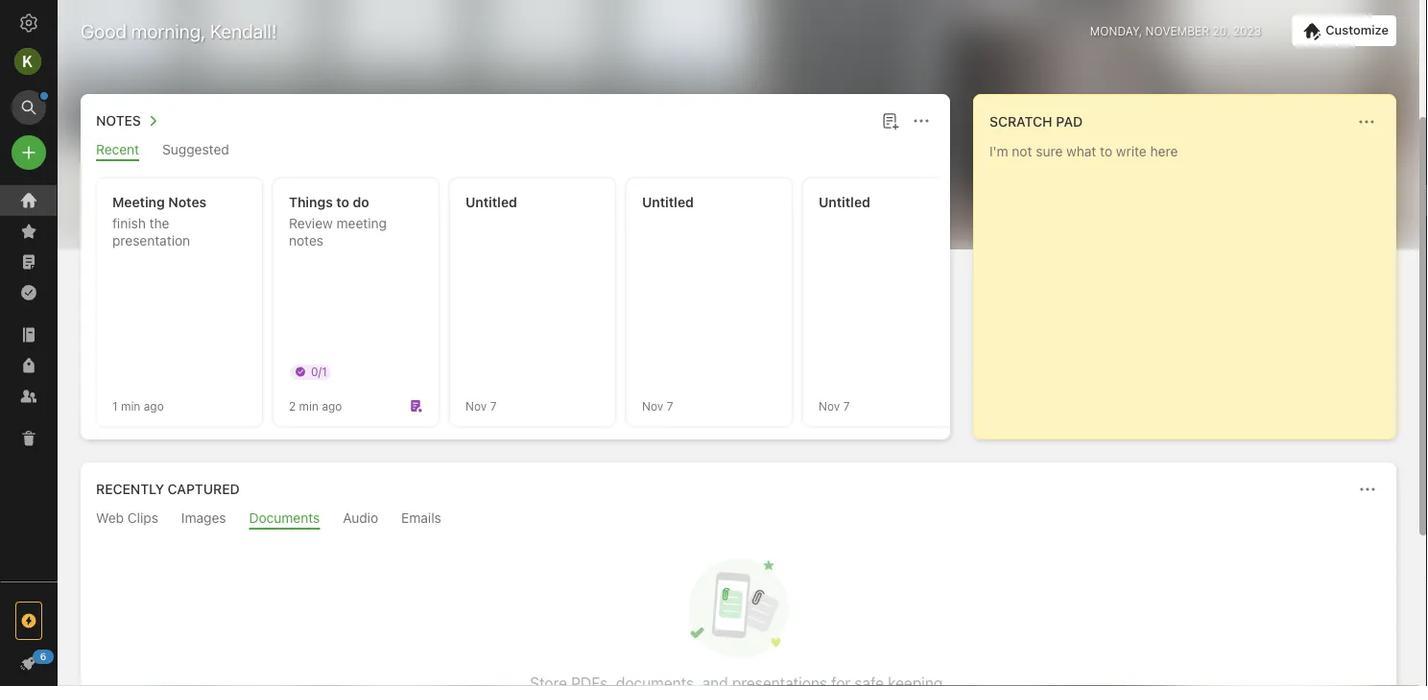 Task type: describe. For each thing, give the bounding box(es) containing it.
scratch pad
[[990, 114, 1083, 130]]

kendall!
[[210, 19, 277, 42]]

ago for 1 min ago
[[144, 399, 164, 413]]

1 7 from the left
[[490, 399, 497, 413]]

2 untitled from the left
[[642, 194, 694, 210]]

captured
[[168, 481, 240, 497]]

1 untitled from the left
[[466, 194, 517, 210]]

do
[[353, 194, 369, 210]]

customize button
[[1292, 15, 1397, 46]]

pad
[[1056, 114, 1083, 130]]

scratch
[[990, 114, 1053, 130]]

2 nov from the left
[[642, 399, 664, 413]]

settings image
[[17, 12, 40, 35]]

recently
[[96, 481, 164, 497]]

3 nov 7 from the left
[[819, 399, 850, 413]]

black friday offer image
[[17, 610, 40, 633]]

to
[[336, 194, 349, 210]]

suggested
[[162, 142, 229, 157]]

Account field
[[0, 42, 58, 81]]

emails tab
[[401, 510, 441, 530]]

notes inside the meeting notes finish the presentation
[[168, 194, 207, 210]]

0/1
[[311, 365, 327, 378]]

1 horizontal spatial more actions image
[[1355, 110, 1378, 133]]

web
[[96, 510, 124, 526]]

review
[[289, 216, 333, 231]]

2
[[289, 399, 296, 413]]

Help and Learning task checklist field
[[0, 648, 58, 679]]

account image
[[14, 48, 41, 75]]

0 horizontal spatial more actions image
[[910, 109, 933, 132]]

ago for 2 min ago
[[322, 399, 342, 413]]

images
[[181, 510, 226, 526]]

morning,
[[131, 19, 205, 42]]

2023
[[1233, 24, 1262, 37]]

meeting
[[337, 216, 387, 231]]

suggested tab
[[162, 142, 229, 161]]

things to do review meeting notes
[[289, 194, 387, 249]]

meeting notes finish the presentation
[[112, 194, 207, 249]]

2 7 from the left
[[667, 399, 673, 413]]

3 nov from the left
[[819, 399, 840, 413]]

click to expand image
[[49, 651, 64, 674]]

audio
[[343, 510, 378, 526]]

2 min ago
[[289, 399, 342, 413]]

documents
[[249, 510, 320, 526]]

more actions field for scratch pad
[[1354, 108, 1380, 135]]

the
[[149, 216, 169, 231]]

1
[[112, 399, 118, 413]]

home image
[[17, 189, 40, 212]]

more actions image
[[1356, 478, 1379, 501]]

web clips tab
[[96, 510, 158, 530]]

documents tab
[[249, 510, 320, 530]]

presentation
[[112, 233, 190, 249]]

emails
[[401, 510, 441, 526]]

customize
[[1326, 23, 1389, 37]]

recent
[[96, 142, 139, 157]]



Task type: locate. For each thing, give the bounding box(es) containing it.
tree
[[0, 185, 58, 581]]

0 vertical spatial notes
[[96, 113, 141, 129]]

2 horizontal spatial untitled
[[819, 194, 871, 210]]

notes
[[96, 113, 141, 129], [168, 194, 207, 210]]

recent tab panel
[[81, 161, 1162, 440]]

more actions field for recently captured
[[1354, 476, 1381, 503]]

0 horizontal spatial ago
[[144, 399, 164, 413]]

tab list
[[84, 142, 947, 161], [84, 510, 1393, 530]]

1 ago from the left
[[144, 399, 164, 413]]

2 tab list from the top
[[84, 510, 1393, 530]]

0 vertical spatial tab list
[[84, 142, 947, 161]]

min
[[121, 399, 140, 413], [299, 399, 319, 413]]

min right 1
[[121, 399, 140, 413]]

ago
[[144, 399, 164, 413], [322, 399, 342, 413]]

notes inside button
[[96, 113, 141, 129]]

notes button
[[92, 109, 164, 132]]

0 horizontal spatial notes
[[96, 113, 141, 129]]

0 horizontal spatial nov
[[466, 399, 487, 413]]

monday, november 20, 2023
[[1090, 24, 1262, 37]]

images tab
[[181, 510, 226, 530]]

web clips
[[96, 510, 158, 526]]

more actions image
[[910, 109, 933, 132], [1355, 110, 1378, 133]]

things
[[289, 194, 333, 210]]

min right 2
[[299, 399, 319, 413]]

1 tab list from the top
[[84, 142, 947, 161]]

audio tab
[[343, 510, 378, 530]]

finish
[[112, 216, 146, 231]]

tab list containing recent
[[84, 142, 947, 161]]

1 horizontal spatial nov
[[642, 399, 664, 413]]

2 horizontal spatial nov 7
[[819, 399, 850, 413]]

nov 7
[[466, 399, 497, 413], [642, 399, 673, 413], [819, 399, 850, 413]]

2 min from the left
[[299, 399, 319, 413]]

1 min from the left
[[121, 399, 140, 413]]

2 ago from the left
[[322, 399, 342, 413]]

1 horizontal spatial nov 7
[[642, 399, 673, 413]]

20,
[[1213, 24, 1230, 37]]

7
[[490, 399, 497, 413], [667, 399, 673, 413], [843, 399, 850, 413]]

Start writing… text field
[[990, 143, 1395, 423]]

2 nov 7 from the left
[[642, 399, 673, 413]]

0 horizontal spatial untitled
[[466, 194, 517, 210]]

1 horizontal spatial notes
[[168, 194, 207, 210]]

meeting
[[112, 194, 165, 210]]

1 nov from the left
[[466, 399, 487, 413]]

1 min ago
[[112, 399, 164, 413]]

nov
[[466, 399, 487, 413], [642, 399, 664, 413], [819, 399, 840, 413]]

tab list for notes
[[84, 142, 947, 161]]

tab list for recently captured
[[84, 510, 1393, 530]]

1 horizontal spatial 7
[[667, 399, 673, 413]]

1 horizontal spatial untitled
[[642, 194, 694, 210]]

recently captured
[[96, 481, 240, 497]]

0 horizontal spatial 7
[[490, 399, 497, 413]]

1 horizontal spatial min
[[299, 399, 319, 413]]

ago down the 0/1 in the bottom left of the page
[[322, 399, 342, 413]]

1 vertical spatial notes
[[168, 194, 207, 210]]

0 horizontal spatial min
[[121, 399, 140, 413]]

notes up recent
[[96, 113, 141, 129]]

1 nov 7 from the left
[[466, 399, 497, 413]]

1 horizontal spatial ago
[[322, 399, 342, 413]]

notes
[[289, 233, 324, 249]]

2 horizontal spatial nov
[[819, 399, 840, 413]]

recent tab
[[96, 142, 139, 161]]

6
[[40, 651, 46, 662]]

notes up "the"
[[168, 194, 207, 210]]

good
[[81, 19, 127, 42]]

min for 1
[[121, 399, 140, 413]]

ago right 1
[[144, 399, 164, 413]]

good morning, kendall!
[[81, 19, 277, 42]]

2 horizontal spatial 7
[[843, 399, 850, 413]]

1 vertical spatial tab list
[[84, 510, 1393, 530]]

3 7 from the left
[[843, 399, 850, 413]]

3 untitled from the left
[[819, 194, 871, 210]]

november
[[1146, 24, 1210, 37]]

tab list containing web clips
[[84, 510, 1393, 530]]

documents tab panel
[[81, 530, 1397, 686]]

untitled
[[466, 194, 517, 210], [642, 194, 694, 210], [819, 194, 871, 210]]

monday,
[[1090, 24, 1143, 37]]

min for 2
[[299, 399, 319, 413]]

recently captured button
[[92, 478, 240, 501]]

scratch pad button
[[986, 110, 1083, 133]]

clips
[[127, 510, 158, 526]]

More actions field
[[908, 108, 935, 134], [1354, 108, 1380, 135], [1354, 476, 1381, 503]]

0 horizontal spatial nov 7
[[466, 399, 497, 413]]



Task type: vqa. For each thing, say whether or not it's contained in the screenshot.
Documents
yes



